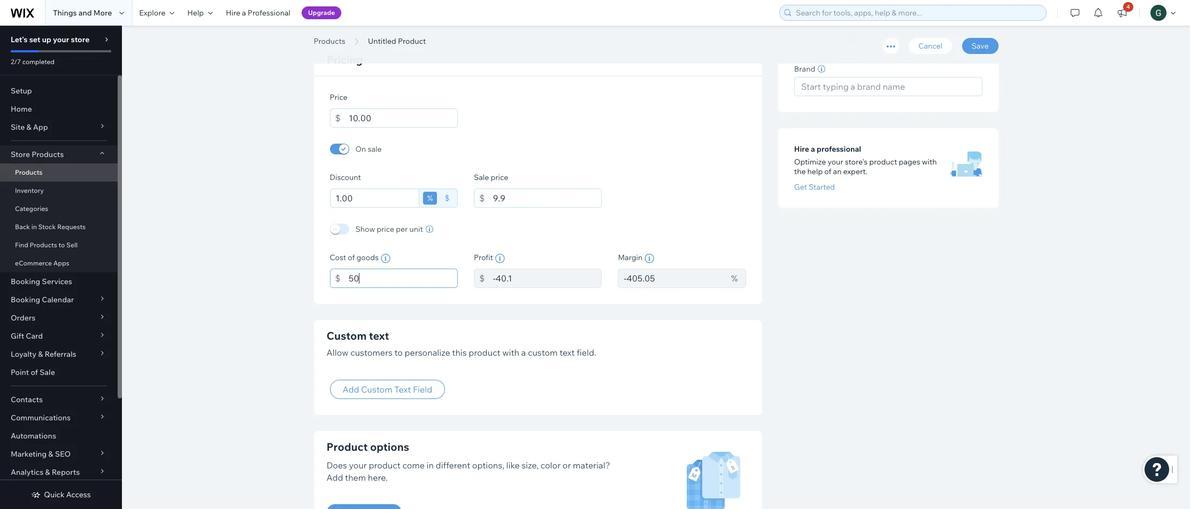 Task type: describe. For each thing, give the bounding box(es) containing it.
product options
[[327, 441, 409, 455]]

ecommerce
[[15, 260, 52, 268]]

find
[[15, 241, 28, 249]]

info tooltip image
[[495, 254, 505, 264]]

does
[[327, 461, 347, 472]]

you (self fulfilled)
[[802, 31, 870, 42]]

upgrade
[[308, 9, 335, 17]]

products inside untitled product form
[[314, 36, 345, 46]]

product inside the does your product come in different options, like size, color or material? add them here.
[[369, 461, 401, 472]]

access
[[66, 491, 91, 500]]

does your product come in different options, like size, color or material? add them here.
[[327, 461, 610, 484]]

allow
[[327, 348, 349, 359]]

store's
[[845, 158, 868, 167]]

setup link
[[0, 82, 118, 100]]

ecommerce apps
[[15, 260, 69, 268]]

unit
[[410, 225, 423, 234]]

sidebar element
[[0, 26, 122, 510]]

inventory
[[15, 187, 44, 195]]

card
[[26, 332, 43, 341]]

to inside sidebar element
[[59, 241, 65, 249]]

them
[[345, 473, 366, 484]]

brand
[[795, 64, 816, 74]]

categories
[[15, 205, 48, 213]]

booking services link
[[0, 273, 118, 291]]

material?
[[573, 461, 610, 472]]

product inside custom text allow customers to personalize this product with a custom text field.
[[469, 348, 501, 359]]

loyalty & referrals button
[[0, 346, 118, 364]]

sale inside sidebar element
[[40, 368, 55, 378]]

product inside optimize your store's product pages with the help of an expert.
[[870, 158, 898, 167]]

hire for hire a professional
[[795, 145, 810, 154]]

orders
[[11, 314, 35, 323]]

get started link
[[795, 183, 835, 192]]

custom inside custom text allow customers to personalize this product with a custom text field.
[[327, 330, 367, 343]]

options
[[370, 441, 409, 455]]

Start typing a brand name field
[[798, 78, 979, 96]]

cost
[[330, 253, 346, 263]]

explore
[[139, 8, 165, 18]]

pages
[[899, 158, 921, 167]]

add custom text field
[[343, 385, 432, 396]]

automations
[[11, 432, 56, 441]]

cost of goods
[[330, 253, 379, 263]]

a for professional
[[811, 145, 815, 154]]

options,
[[472, 461, 505, 472]]

in inside the does your product come in different options, like size, color or material? add them here.
[[427, 461, 434, 472]]

a inside custom text allow customers to personalize this product with a custom text field.
[[522, 348, 526, 359]]

marketing & seo
[[11, 450, 71, 460]]

or
[[563, 461, 571, 472]]

like
[[507, 461, 520, 472]]

4
[[1127, 3, 1130, 10]]

loyalty
[[11, 350, 36, 360]]

in inside sidebar element
[[31, 223, 37, 231]]

untitled product form
[[122, 0, 1191, 510]]

size,
[[522, 461, 539, 472]]

goods
[[357, 253, 379, 263]]

point of sale link
[[0, 364, 118, 382]]

on
[[356, 145, 366, 154]]

hire a professional
[[226, 8, 291, 18]]

ecommerce apps link
[[0, 255, 118, 273]]

professional
[[248, 8, 291, 18]]

booking calendar button
[[0, 291, 118, 309]]

get started
[[795, 183, 835, 192]]

apps
[[53, 260, 69, 268]]

sale price
[[474, 173, 509, 183]]

help button
[[181, 0, 219, 26]]

and
[[79, 8, 92, 18]]

optimize your store's product pages with the help of an expert.
[[795, 158, 937, 177]]

hire a professional link
[[219, 0, 297, 26]]

products up ecommerce apps
[[30, 241, 57, 249]]

store
[[71, 35, 90, 44]]

pricing
[[327, 53, 363, 66]]

loyalty & referrals
[[11, 350, 76, 360]]

setup
[[11, 86, 32, 96]]

2/7
[[11, 58, 21, 66]]

contacts
[[11, 395, 43, 405]]

Search for tools, apps, help & more... field
[[793, 5, 1043, 20]]

marketing
[[11, 450, 47, 460]]

back in stock requests link
[[0, 218, 118, 237]]

save
[[972, 41, 989, 51]]

add inside button
[[343, 385, 359, 396]]

with inside optimize your store's product pages with the help of an expert.
[[922, 158, 937, 167]]

products inside popup button
[[32, 150, 64, 159]]

profit
[[474, 253, 493, 263]]

1 vertical spatial products link
[[0, 164, 118, 182]]

analytics
[[11, 468, 43, 478]]

let's
[[11, 35, 28, 44]]

things
[[53, 8, 77, 18]]

your for optimize your store's product pages with the help of an expert.
[[828, 158, 844, 167]]

custom inside 'add custom text field' button
[[361, 385, 393, 396]]

custom
[[528, 348, 558, 359]]

products up inventory on the left top
[[15, 169, 42, 177]]

info tooltip image for cost of goods
[[381, 254, 391, 264]]

of inside optimize your store's product pages with the help of an expert.
[[825, 167, 832, 177]]



Task type: locate. For each thing, give the bounding box(es) containing it.
& for analytics
[[45, 468, 50, 478]]

sale
[[368, 145, 382, 154]]

4 button
[[1111, 0, 1134, 26]]

an
[[833, 167, 842, 177]]

1 horizontal spatial to
[[395, 348, 403, 359]]

of for point of sale
[[31, 368, 38, 378]]

add inside the does your product come in different options, like size, color or material? add them here.
[[327, 473, 343, 484]]

field.
[[577, 348, 597, 359]]

add custom text field button
[[330, 381, 445, 400]]

booking up the orders
[[11, 295, 40, 305]]

& for site
[[26, 123, 31, 132]]

2 horizontal spatial of
[[825, 167, 832, 177]]

2 horizontal spatial product
[[870, 158, 898, 167]]

1 horizontal spatial %
[[731, 273, 738, 284]]

a up 'optimize'
[[811, 145, 815, 154]]

1 vertical spatial of
[[348, 253, 355, 263]]

of left "an" at the right top of the page
[[825, 167, 832, 177]]

0 horizontal spatial sale
[[40, 368, 55, 378]]

in right come
[[427, 461, 434, 472]]

with inside custom text allow customers to personalize this product with a custom text field.
[[503, 348, 520, 359]]

1 horizontal spatial products link
[[308, 36, 351, 47]]

0 vertical spatial your
[[53, 35, 69, 44]]

0 horizontal spatial of
[[31, 368, 38, 378]]

0 vertical spatial with
[[922, 158, 937, 167]]

0 vertical spatial text
[[369, 330, 389, 343]]

products link inside untitled product form
[[308, 36, 351, 47]]

inventory link
[[0, 182, 118, 200]]

add down allow
[[343, 385, 359, 396]]

products link down store products
[[0, 164, 118, 182]]

site & app
[[11, 123, 48, 132]]

1 horizontal spatial in
[[427, 461, 434, 472]]

price left per
[[377, 225, 394, 234]]

communications button
[[0, 409, 118, 428]]

1 vertical spatial sale
[[40, 368, 55, 378]]

1 horizontal spatial of
[[348, 253, 355, 263]]

0 vertical spatial %
[[427, 194, 433, 203]]

of for cost of goods
[[348, 253, 355, 263]]

2 vertical spatial of
[[31, 368, 38, 378]]

store products
[[11, 150, 64, 159]]

store
[[11, 150, 30, 159]]

in
[[31, 223, 37, 231], [427, 461, 434, 472]]

price for show
[[377, 225, 394, 234]]

gift
[[11, 332, 24, 341]]

field
[[413, 385, 432, 396]]

products link up pricing
[[308, 36, 351, 47]]

1 horizontal spatial with
[[922, 158, 937, 167]]

your down 'professional' at top
[[828, 158, 844, 167]]

a left professional
[[242, 8, 246, 18]]

0 vertical spatial price
[[491, 173, 509, 183]]

info tooltip image right goods
[[381, 254, 391, 264]]

of right cost
[[348, 253, 355, 263]]

0 vertical spatial hire
[[226, 8, 240, 18]]

of right point
[[31, 368, 38, 378]]

quick access
[[44, 491, 91, 500]]

hire right help button
[[226, 8, 240, 18]]

0 vertical spatial products link
[[308, 36, 351, 47]]

1 horizontal spatial sale
[[474, 173, 489, 183]]

& for marketing
[[48, 450, 53, 460]]

different
[[436, 461, 470, 472]]

& inside popup button
[[45, 468, 50, 478]]

(self
[[818, 31, 835, 42]]

1 vertical spatial text
[[560, 348, 575, 359]]

0 horizontal spatial product
[[369, 461, 401, 472]]

2 info tooltip image from the left
[[645, 254, 655, 264]]

show price per unit
[[356, 225, 423, 234]]

text left the field.
[[560, 348, 575, 359]]

product right this
[[469, 348, 501, 359]]

& left reports
[[45, 468, 50, 478]]

home
[[11, 104, 32, 114]]

find products to sell link
[[0, 237, 118, 255]]

save button
[[962, 38, 999, 54]]

& right loyalty at left bottom
[[38, 350, 43, 360]]

1 vertical spatial custom
[[361, 385, 393, 396]]

with
[[922, 158, 937, 167], [503, 348, 520, 359]]

2 horizontal spatial a
[[811, 145, 815, 154]]

your up them at the left of page
[[349, 461, 367, 472]]

personalize
[[405, 348, 450, 359]]

untitled product
[[314, 23, 467, 47], [368, 36, 426, 46]]

started
[[809, 183, 835, 192]]

with left custom
[[503, 348, 520, 359]]

price up $ text field
[[491, 173, 509, 183]]

1 vertical spatial with
[[503, 348, 520, 359]]

professional
[[817, 145, 862, 154]]

1 horizontal spatial text
[[560, 348, 575, 359]]

come
[[403, 461, 425, 472]]

0 vertical spatial sale
[[474, 173, 489, 183]]

cancel button
[[909, 38, 952, 54]]

0 vertical spatial to
[[59, 241, 65, 249]]

0 horizontal spatial text
[[369, 330, 389, 343]]

orders button
[[0, 309, 118, 327]]

booking for booking services
[[11, 277, 40, 287]]

0 horizontal spatial your
[[53, 35, 69, 44]]

booking inside booking services link
[[11, 277, 40, 287]]

1 vertical spatial add
[[327, 473, 343, 484]]

your right up
[[53, 35, 69, 44]]

back in stock requests
[[15, 223, 86, 231]]

0 horizontal spatial info tooltip image
[[381, 254, 391, 264]]

0 horizontal spatial with
[[503, 348, 520, 359]]

to left sell
[[59, 241, 65, 249]]

info tooltip image for margin
[[645, 254, 655, 264]]

gift card
[[11, 332, 43, 341]]

your
[[53, 35, 69, 44], [828, 158, 844, 167], [349, 461, 367, 472]]

0 vertical spatial in
[[31, 223, 37, 231]]

quick access button
[[31, 491, 91, 500]]

2 horizontal spatial your
[[828, 158, 844, 167]]

price
[[330, 93, 348, 102]]

upgrade button
[[302, 6, 341, 19]]

0 vertical spatial booking
[[11, 277, 40, 287]]

in right back
[[31, 223, 37, 231]]

booking inside booking calendar dropdown button
[[11, 295, 40, 305]]

$ text field
[[493, 189, 602, 208]]

& right site
[[26, 123, 31, 132]]

cancel
[[919, 41, 943, 51]]

& inside dropdown button
[[26, 123, 31, 132]]

0 vertical spatial product
[[870, 158, 898, 167]]

1 booking from the top
[[11, 277, 40, 287]]

a inside hire a professional link
[[242, 8, 246, 18]]

untitled
[[314, 23, 389, 47], [368, 36, 396, 46]]

text up customers
[[369, 330, 389, 343]]

info tooltip image right margin
[[645, 254, 655, 264]]

& inside popup button
[[38, 350, 43, 360]]

booking for booking calendar
[[11, 295, 40, 305]]

1 vertical spatial price
[[377, 225, 394, 234]]

0 horizontal spatial hire
[[226, 8, 240, 18]]

help
[[187, 8, 204, 18]]

booking calendar
[[11, 295, 74, 305]]

2/7 completed
[[11, 58, 55, 66]]

products right store
[[32, 150, 64, 159]]

categories link
[[0, 200, 118, 218]]

product left the pages
[[870, 158, 898, 167]]

1 horizontal spatial price
[[491, 173, 509, 183]]

hire for hire a professional
[[226, 8, 240, 18]]

calendar
[[42, 295, 74, 305]]

find products to sell
[[15, 241, 78, 249]]

of inside point of sale link
[[31, 368, 38, 378]]

1 vertical spatial booking
[[11, 295, 40, 305]]

expert.
[[844, 167, 868, 177]]

0 horizontal spatial %
[[427, 194, 433, 203]]

sale inside untitled product form
[[474, 173, 489, 183]]

stock
[[38, 223, 56, 231]]

1 vertical spatial a
[[811, 145, 815, 154]]

custom left "text"
[[361, 385, 393, 396]]

app
[[33, 123, 48, 132]]

things and more
[[53, 8, 112, 18]]

products link
[[308, 36, 351, 47], [0, 164, 118, 182]]

2 vertical spatial product
[[369, 461, 401, 472]]

1 vertical spatial hire
[[795, 145, 810, 154]]

info tooltip image
[[381, 254, 391, 264], [645, 254, 655, 264]]

requests
[[57, 223, 86, 231]]

help
[[808, 167, 823, 177]]

& for loyalty
[[38, 350, 43, 360]]

color
[[541, 461, 561, 472]]

gift card button
[[0, 327, 118, 346]]

quick
[[44, 491, 65, 500]]

your for does your product come in different options, like size, color or material? add them here.
[[349, 461, 367, 472]]

1 info tooltip image from the left
[[381, 254, 391, 264]]

discount
[[330, 173, 361, 183]]

booking services
[[11, 277, 72, 287]]

analytics & reports button
[[0, 464, 118, 482]]

services
[[42, 277, 72, 287]]

1 vertical spatial your
[[828, 158, 844, 167]]

booking down ecommerce at the left bottom
[[11, 277, 40, 287]]

0 vertical spatial a
[[242, 8, 246, 18]]

a for professional
[[242, 8, 246, 18]]

& left seo
[[48, 450, 53, 460]]

hire inside untitled product form
[[795, 145, 810, 154]]

0 horizontal spatial a
[[242, 8, 246, 18]]

1 vertical spatial in
[[427, 461, 434, 472]]

None text field
[[349, 109, 458, 128], [330, 189, 419, 208], [349, 269, 458, 288], [493, 269, 602, 288], [618, 269, 726, 288], [349, 109, 458, 128], [330, 189, 419, 208], [349, 269, 458, 288], [493, 269, 602, 288], [618, 269, 726, 288]]

to right customers
[[395, 348, 403, 359]]

back
[[15, 223, 30, 231]]

with right the pages
[[922, 158, 937, 167]]

home link
[[0, 100, 118, 118]]

0 vertical spatial custom
[[327, 330, 367, 343]]

point
[[11, 368, 29, 378]]

2 booking from the top
[[11, 295, 40, 305]]

referrals
[[45, 350, 76, 360]]

you
[[802, 31, 816, 42]]

sell
[[66, 241, 78, 249]]

reports
[[52, 468, 80, 478]]

your inside sidebar element
[[53, 35, 69, 44]]

2 vertical spatial your
[[349, 461, 367, 472]]

1 horizontal spatial hire
[[795, 145, 810, 154]]

price for sale
[[491, 173, 509, 183]]

1 horizontal spatial product
[[469, 348, 501, 359]]

your inside optimize your store's product pages with the help of an expert.
[[828, 158, 844, 167]]

to inside custom text allow customers to personalize this product with a custom text field.
[[395, 348, 403, 359]]

0 vertical spatial add
[[343, 385, 359, 396]]

more
[[94, 8, 112, 18]]

custom up allow
[[327, 330, 367, 343]]

analytics & reports
[[11, 468, 80, 478]]

automations link
[[0, 428, 118, 446]]

add down does
[[327, 473, 343, 484]]

0 vertical spatial of
[[825, 167, 832, 177]]

0 horizontal spatial to
[[59, 241, 65, 249]]

0 horizontal spatial price
[[377, 225, 394, 234]]

store products button
[[0, 146, 118, 164]]

1 horizontal spatial a
[[522, 348, 526, 359]]

0 horizontal spatial in
[[31, 223, 37, 231]]

2 vertical spatial a
[[522, 348, 526, 359]]

hire up 'optimize'
[[795, 145, 810, 154]]

1 vertical spatial to
[[395, 348, 403, 359]]

& inside dropdown button
[[48, 450, 53, 460]]

optimize
[[795, 158, 826, 167]]

%
[[427, 194, 433, 203], [731, 273, 738, 284]]

product up "here."
[[369, 461, 401, 472]]

products up pricing
[[314, 36, 345, 46]]

1 horizontal spatial your
[[349, 461, 367, 472]]

let's set up your store
[[11, 35, 90, 44]]

add
[[343, 385, 359, 396], [327, 473, 343, 484]]

show
[[356, 225, 375, 234]]

a left custom
[[522, 348, 526, 359]]

1 vertical spatial %
[[731, 273, 738, 284]]

communications
[[11, 414, 71, 423]]

1 vertical spatial product
[[469, 348, 501, 359]]

0 horizontal spatial products link
[[0, 164, 118, 182]]

your inside the does your product come in different options, like size, color or material? add them here.
[[349, 461, 367, 472]]

customers
[[351, 348, 393, 359]]

text
[[369, 330, 389, 343], [560, 348, 575, 359]]

1 horizontal spatial info tooltip image
[[645, 254, 655, 264]]



Task type: vqa. For each thing, say whether or not it's contained in the screenshot.
in inside Sidebar element
yes



